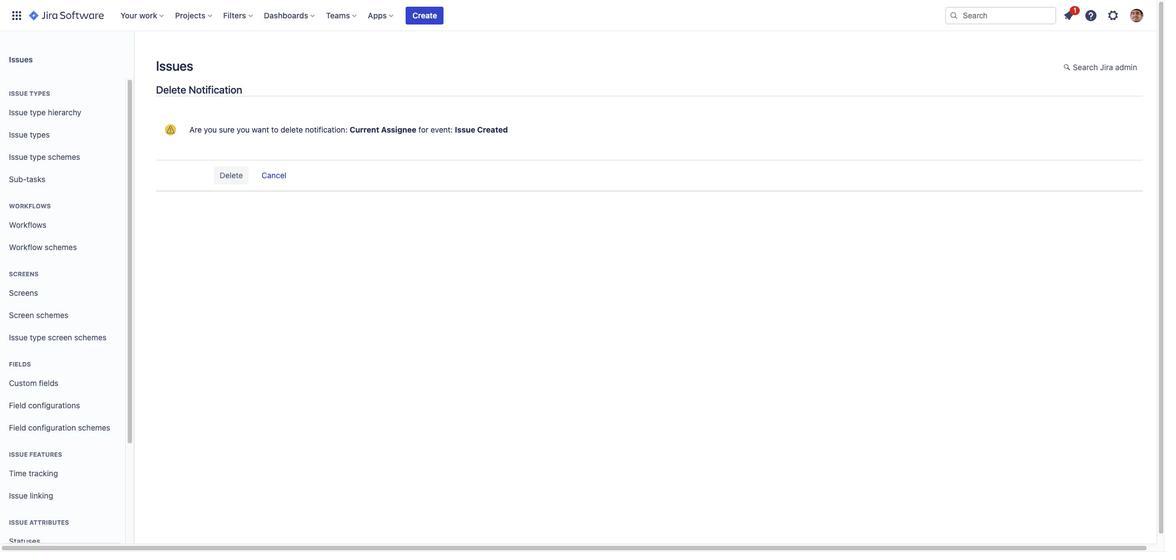 Task type: describe. For each thing, give the bounding box(es) containing it.
delete notification
[[156, 84, 242, 96]]

cancel
[[262, 171, 287, 180]]

0 horizontal spatial issues
[[9, 54, 33, 64]]

sub-tasks
[[9, 174, 45, 184]]

sidebar navigation image
[[122, 45, 146, 67]]

want
[[252, 125, 269, 135]]

schemes inside "link"
[[78, 423, 110, 432]]

for
[[419, 125, 429, 135]]

type for hierarchy
[[30, 107, 46, 117]]

create
[[413, 10, 437, 20]]

features
[[29, 451, 62, 458]]

schemes inside workflows 'group'
[[45, 242, 77, 252]]

are
[[190, 125, 202, 135]]

linking
[[30, 491, 53, 500]]

created
[[477, 125, 508, 135]]

attributes
[[29, 519, 69, 526]]

work
[[139, 10, 157, 20]]

projects button
[[172, 6, 217, 24]]

sub-
[[9, 174, 26, 184]]

issue attributes
[[9, 519, 69, 526]]

screens for screens link
[[9, 288, 38, 297]]

delete
[[281, 125, 303, 135]]

issue attributes group
[[4, 507, 121, 552]]

issue linking
[[9, 491, 53, 500]]

issue type screen schemes link
[[4, 327, 121, 349]]

banner containing your work
[[0, 0, 1157, 31]]

issue for issue type hierarchy
[[9, 107, 28, 117]]

types
[[29, 90, 50, 97]]

workflow schemes link
[[4, 236, 121, 259]]

1
[[1074, 6, 1077, 14]]

primary element
[[7, 0, 945, 31]]

dashboards
[[264, 10, 308, 20]]

custom fields
[[9, 378, 58, 388]]

schemes inside issue types group
[[48, 152, 80, 161]]

event:
[[431, 125, 453, 135]]

field configurations link
[[4, 395, 121, 417]]

issue type schemes link
[[4, 146, 121, 168]]

apps
[[368, 10, 387, 20]]

dashboards button
[[261, 6, 320, 24]]

configurations
[[28, 401, 80, 410]]

tasks
[[26, 174, 45, 184]]

screens group
[[4, 259, 121, 352]]

search
[[1074, 62, 1099, 72]]

issue for issue linking
[[9, 491, 28, 500]]

delete
[[156, 84, 186, 96]]

workflows for workflows link
[[9, 220, 46, 229]]

screen schemes
[[9, 310, 68, 320]]

your
[[121, 10, 137, 20]]

screen schemes link
[[4, 304, 121, 327]]

time
[[9, 469, 27, 478]]

issue features group
[[4, 439, 121, 511]]

issue types
[[9, 130, 50, 139]]

projects
[[175, 10, 206, 20]]

issue features
[[9, 451, 62, 458]]

issue types
[[9, 90, 50, 97]]

field configuration schemes link
[[4, 417, 121, 439]]

2 you from the left
[[237, 125, 250, 135]]

sub-tasks link
[[4, 168, 121, 191]]

your work button
[[117, 6, 168, 24]]

issue for issue type screen schemes
[[9, 333, 28, 342]]

configuration
[[28, 423, 76, 432]]

1 horizontal spatial issues
[[156, 58, 193, 74]]

settings image
[[1107, 9, 1121, 22]]

issue types link
[[4, 124, 121, 146]]

create button
[[406, 6, 444, 24]]

custom
[[9, 378, 37, 388]]

to
[[271, 125, 279, 135]]

screen
[[9, 310, 34, 320]]

issue type screen schemes
[[9, 333, 107, 342]]

issue type hierarchy
[[9, 107, 81, 117]]

statuses
[[9, 537, 40, 546]]

workflows link
[[4, 214, 121, 236]]



Task type: locate. For each thing, give the bounding box(es) containing it.
type for schemes
[[30, 152, 46, 161]]

types
[[30, 130, 50, 139]]

issue left the types
[[9, 90, 28, 97]]

schemes down workflows link
[[45, 242, 77, 252]]

sure
[[219, 125, 235, 135]]

workflows group
[[4, 191, 121, 262]]

type for screen
[[30, 333, 46, 342]]

search image
[[950, 11, 959, 20]]

custom fields link
[[4, 372, 121, 395]]

Search field
[[945, 6, 1057, 24]]

type down the types
[[30, 107, 46, 117]]

jira software image
[[29, 9, 104, 22], [29, 9, 104, 22]]

issue up "time" on the left of page
[[9, 451, 28, 458]]

type
[[30, 107, 46, 117], [30, 152, 46, 161], [30, 333, 46, 342]]

1 field from the top
[[9, 401, 26, 410]]

issue down issue types
[[9, 107, 28, 117]]

screen
[[48, 333, 72, 342]]

issue for issue type schemes
[[9, 152, 28, 161]]

screens
[[9, 270, 39, 278], [9, 288, 38, 297]]

search jira admin link
[[1058, 59, 1143, 77]]

workflows down sub-tasks
[[9, 202, 51, 210]]

1 screens from the top
[[9, 270, 39, 278]]

1 horizontal spatial you
[[237, 125, 250, 135]]

issue for issue features
[[9, 451, 28, 458]]

jira
[[1101, 62, 1114, 72]]

notifications image
[[1063, 9, 1076, 22]]

workflow schemes
[[9, 242, 77, 252]]

field up issue features
[[9, 423, 26, 432]]

time tracking
[[9, 469, 58, 478]]

issue up sub-
[[9, 152, 28, 161]]

issue for issue attributes
[[9, 519, 28, 526]]

0 vertical spatial screens
[[9, 270, 39, 278]]

2 field from the top
[[9, 423, 26, 432]]

cancel link
[[256, 167, 292, 185]]

screens for screens group
[[9, 270, 39, 278]]

1 vertical spatial field
[[9, 423, 26, 432]]

2 type from the top
[[30, 152, 46, 161]]

fields
[[39, 378, 58, 388]]

0 vertical spatial workflows
[[9, 202, 51, 210]]

field down custom
[[9, 401, 26, 410]]

type left screen
[[30, 333, 46, 342]]

you right sure
[[237, 125, 250, 135]]

issue types group
[[4, 78, 121, 194]]

you right 'are'
[[204, 125, 217, 135]]

workflow
[[9, 242, 43, 252]]

2 vertical spatial type
[[30, 333, 46, 342]]

issues up issue types
[[9, 54, 33, 64]]

issue right "event:"
[[455, 125, 476, 135]]

schemes down issue types link on the left top
[[48, 152, 80, 161]]

issue type hierarchy link
[[4, 101, 121, 124]]

field for field configuration schemes
[[9, 423, 26, 432]]

type inside 'link'
[[30, 333, 46, 342]]

0 vertical spatial field
[[9, 401, 26, 410]]

teams button
[[323, 6, 361, 24]]

workflows
[[9, 202, 51, 210], [9, 220, 46, 229]]

type up tasks
[[30, 152, 46, 161]]

field inside "link"
[[9, 423, 26, 432]]

2 screens from the top
[[9, 288, 38, 297]]

schemes down field configurations link
[[78, 423, 110, 432]]

0 horizontal spatial you
[[204, 125, 217, 135]]

tracking
[[29, 469, 58, 478]]

teams
[[326, 10, 350, 20]]

your profile and settings image
[[1131, 9, 1144, 22]]

1 vertical spatial workflows
[[9, 220, 46, 229]]

schemes up issue type screen schemes
[[36, 310, 68, 320]]

issue inside 'link'
[[9, 333, 28, 342]]

1 vertical spatial screens
[[9, 288, 38, 297]]

banner
[[0, 0, 1157, 31]]

you
[[204, 125, 217, 135], [237, 125, 250, 135]]

small image
[[1064, 63, 1073, 72]]

notification:
[[305, 125, 348, 135]]

fields group
[[4, 349, 121, 443]]

1 vertical spatial type
[[30, 152, 46, 161]]

1 type from the top
[[30, 107, 46, 117]]

schemes inside 'link'
[[74, 333, 107, 342]]

issue inside 'group'
[[9, 519, 28, 526]]

issue down the screen
[[9, 333, 28, 342]]

1 you from the left
[[204, 125, 217, 135]]

your work
[[121, 10, 157, 20]]

search jira admin
[[1074, 62, 1138, 72]]

1 workflows from the top
[[9, 202, 51, 210]]

issue for issue types
[[9, 130, 28, 139]]

field configurations
[[9, 401, 80, 410]]

screens down "workflow"
[[9, 270, 39, 278]]

None submit
[[214, 167, 249, 185]]

workflows up "workflow"
[[9, 220, 46, 229]]

screens link
[[4, 282, 121, 304]]

schemes right screen
[[74, 333, 107, 342]]

issue up statuses
[[9, 519, 28, 526]]

issues up delete
[[156, 58, 193, 74]]

fields
[[9, 361, 31, 368]]

notification
[[189, 84, 242, 96]]

appswitcher icon image
[[10, 9, 23, 22]]

help image
[[1085, 9, 1098, 22]]

field configuration schemes
[[9, 423, 110, 432]]

field
[[9, 401, 26, 410], [9, 423, 26, 432]]

issue left types
[[9, 130, 28, 139]]

assignee
[[381, 125, 417, 135]]

3 type from the top
[[30, 333, 46, 342]]

current
[[350, 125, 379, 135]]

screens up the screen
[[9, 288, 38, 297]]

2 workflows from the top
[[9, 220, 46, 229]]

workflows for workflows 'group'
[[9, 202, 51, 210]]

are you sure you want to delete notification: current assignee for event: issue created
[[190, 125, 508, 135]]

time tracking link
[[4, 463, 121, 485]]

statuses link
[[4, 531, 121, 552]]

issue type schemes
[[9, 152, 80, 161]]

apps button
[[365, 6, 398, 24]]

issue
[[9, 90, 28, 97], [9, 107, 28, 117], [455, 125, 476, 135], [9, 130, 28, 139], [9, 152, 28, 161], [9, 333, 28, 342], [9, 451, 28, 458], [9, 491, 28, 500], [9, 519, 28, 526]]

issue down "time" on the left of page
[[9, 491, 28, 500]]

field for field configurations
[[9, 401, 26, 410]]

0 vertical spatial type
[[30, 107, 46, 117]]

hierarchy
[[48, 107, 81, 117]]

filters button
[[220, 6, 257, 24]]

issue for issue types
[[9, 90, 28, 97]]

filters
[[223, 10, 246, 20]]

admin
[[1116, 62, 1138, 72]]

issues
[[9, 54, 33, 64], [156, 58, 193, 74]]

schemes
[[48, 152, 80, 161], [45, 242, 77, 252], [36, 310, 68, 320], [74, 333, 107, 342], [78, 423, 110, 432]]

issue linking link
[[4, 485, 121, 507]]



Task type: vqa. For each thing, say whether or not it's contained in the screenshot.
the Fields
yes



